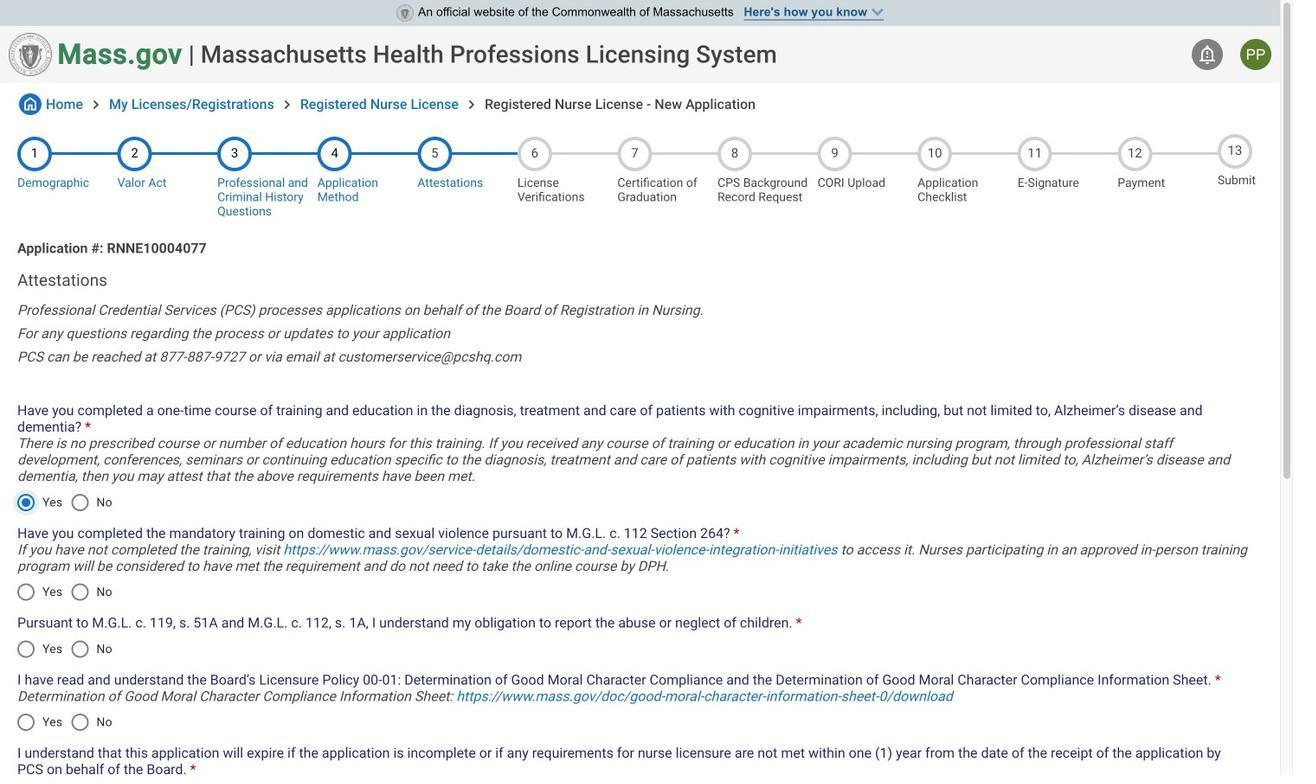 Task type: describe. For each thing, give the bounding box(es) containing it.
massachusetts state seal image
[[397, 4, 414, 22]]

2 horizontal spatial no color image
[[1198, 44, 1218, 65]]

2 no color image from the left
[[463, 96, 481, 113]]

0 vertical spatial heading
[[201, 40, 777, 69]]

0 horizontal spatial no color image
[[19, 94, 42, 115]]



Task type: vqa. For each thing, say whether or not it's contained in the screenshot.
text box
no



Task type: locate. For each thing, give the bounding box(es) containing it.
option group
[[7, 482, 121, 524], [7, 572, 121, 614], [7, 629, 121, 671], [7, 702, 121, 744]]

1 option group from the top
[[7, 482, 121, 524]]

1 horizontal spatial no color image
[[87, 96, 105, 113]]

1 vertical spatial heading
[[17, 271, 1263, 290]]

0 horizontal spatial no color image
[[279, 96, 296, 113]]

3 option group from the top
[[7, 629, 121, 671]]

no color image
[[279, 96, 296, 113], [463, 96, 481, 113]]

heading
[[201, 40, 777, 69], [17, 271, 1263, 290]]

massachusetts state seal image
[[9, 33, 52, 76]]

1 no color image from the left
[[279, 96, 296, 113]]

no color image
[[1198, 44, 1218, 65], [19, 94, 42, 115], [87, 96, 105, 113]]

2 option group from the top
[[7, 572, 121, 614]]

1 horizontal spatial no color image
[[463, 96, 481, 113]]

4 option group from the top
[[7, 702, 121, 744]]



